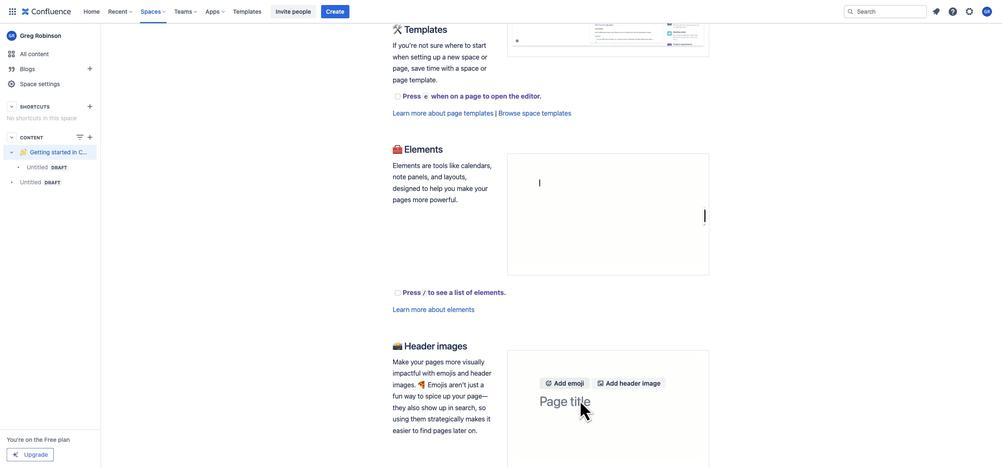 Task type: describe. For each thing, give the bounding box(es) containing it.
impactful
[[393, 370, 421, 378]]

are
[[422, 162, 432, 170]]

1 vertical spatial page
[[465, 93, 481, 100]]

calendars,
[[461, 162, 492, 170]]

not
[[419, 42, 429, 49]]

greg robinson link
[[3, 28, 97, 44]]

if you're not sure where to start when setting up a new space or page, save time with a space or page template.
[[393, 42, 489, 84]]

a down new
[[456, 65, 459, 72]]

confluence
[[79, 149, 109, 156]]

space settings
[[20, 80, 60, 88]]

free
[[44, 437, 57, 444]]

content
[[20, 135, 43, 140]]

🧰 elements
[[393, 144, 443, 155]]

to right way
[[418, 393, 424, 401]]

shortcuts
[[20, 104, 50, 109]]

and inside elements are tools like calendars, note panels, and layouts, designed to help you make your pages more powerful.
[[431, 173, 442, 181]]

more down /
[[411, 306, 427, 314]]

when inside if you're not sure where to start when setting up a new space or page, save time with a space or page template.
[[393, 53, 409, 61]]

you're
[[398, 42, 417, 49]]

premium image
[[12, 452, 19, 459]]

no
[[7, 115, 14, 122]]

notification icon image
[[932, 6, 942, 16]]

browse
[[499, 109, 521, 117]]

see
[[436, 289, 448, 297]]

a left new
[[442, 53, 446, 61]]

emojis
[[428, 382, 447, 389]]

they
[[393, 404, 406, 412]]

them
[[411, 416, 426, 423]]

list
[[455, 289, 465, 297]]

to left open
[[483, 93, 490, 100]]

space inside space element
[[61, 115, 77, 122]]

make
[[393, 359, 409, 366]]

images.
[[393, 382, 416, 389]]

of
[[466, 289, 473, 297]]

make your pages more visually impactful with emojis and header images. 🍕 emojis aren't just a fun way to spice up your page— they also show up in search, so using them strategically makes it easier to find pages later on.
[[393, 359, 493, 435]]

invite people button
[[271, 5, 316, 18]]

pages inside elements are tools like calendars, note panels, and layouts, designed to help you make your pages more powerful.
[[393, 196, 411, 204]]

learn for learn more about elements
[[393, 306, 410, 314]]

0 vertical spatial untitled
[[27, 164, 48, 171]]

create a blog image
[[85, 64, 95, 74]]

all
[[20, 50, 27, 58]]

to inside elements are tools like calendars, note panels, and layouts, designed to help you make your pages more powerful.
[[422, 185, 428, 192]]

1 vertical spatial when
[[431, 93, 449, 100]]

later
[[453, 427, 467, 435]]

apps
[[206, 8, 220, 15]]

2 vertical spatial up
[[439, 404, 447, 412]]

help
[[430, 185, 443, 192]]

on.
[[468, 427, 478, 435]]

you're on the free plan
[[7, 437, 70, 444]]

blogs link
[[3, 62, 97, 77]]

panels,
[[408, 173, 429, 181]]

elements.
[[474, 289, 506, 297]]

apps button
[[203, 5, 228, 18]]

header
[[404, 341, 435, 352]]

space
[[20, 80, 37, 88]]

header
[[471, 370, 492, 378]]

1 vertical spatial untitled
[[20, 179, 41, 186]]

powerful.
[[430, 196, 458, 204]]

getting
[[30, 149, 50, 156]]

2 vertical spatial your
[[452, 393, 466, 401]]

templates link
[[231, 5, 264, 18]]

your inside elements are tools like calendars, note panels, and layouts, designed to help you make your pages more powerful.
[[475, 185, 488, 192]]

browse space templates link
[[499, 109, 572, 117]]

open
[[491, 93, 507, 100]]

elements
[[447, 306, 475, 314]]

press for when on a page to open the editor.
[[403, 93, 421, 100]]

2 templates from the left
[[542, 109, 572, 117]]

|
[[495, 109, 497, 117]]

to inside if you're not sure where to start when setting up a new space or page, save time with a space or page template.
[[465, 42, 471, 49]]

invite people
[[276, 8, 311, 15]]

setting
[[411, 53, 431, 61]]

teams
[[174, 8, 192, 15]]

/
[[423, 290, 426, 297]]

🧰
[[393, 144, 402, 155]]

content
[[28, 50, 49, 58]]

robinson
[[35, 32, 61, 39]]

note
[[393, 173, 406, 181]]

more inside make your pages more visually impactful with emojis and header images. 🍕 emojis aren't just a fun way to spice up your page— they also show up in search, so using them strategically makes it easier to find pages later on.
[[446, 359, 461, 366]]

0 vertical spatial the
[[509, 93, 520, 100]]

tree inside space element
[[3, 145, 109, 190]]

e
[[424, 93, 428, 100]]

editor.
[[521, 93, 542, 100]]

recent button
[[106, 5, 136, 18]]

learn more about page templates | browse space templates
[[393, 109, 572, 117]]

if
[[393, 42, 397, 49]]

0 vertical spatial elements
[[404, 144, 443, 155]]

create a page image
[[85, 133, 95, 143]]

shortcuts button
[[3, 99, 97, 114]]

help icon image
[[948, 6, 958, 16]]

make
[[457, 185, 473, 192]]

search,
[[455, 404, 477, 412]]

1 vertical spatial untitled draft
[[20, 179, 60, 186]]

with inside if you're not sure where to start when setting up a new space or page, save time with a space or page template.
[[442, 65, 454, 72]]

it
[[487, 416, 491, 423]]

your profile and preferences image
[[983, 6, 993, 16]]

Search field
[[844, 5, 928, 18]]

press e when on a page to open the editor.
[[403, 93, 542, 100]]

the inside space element
[[34, 437, 43, 444]]

more inside elements are tools like calendars, note panels, and layouts, designed to help you make your pages more powerful.
[[413, 196, 428, 204]]

greg
[[20, 32, 34, 39]]

page—
[[467, 393, 488, 401]]

upgrade
[[24, 452, 48, 459]]

no shortcuts in this space
[[7, 115, 77, 122]]

create link
[[321, 5, 350, 18]]

1 vertical spatial draft
[[45, 180, 60, 185]]

🍕
[[418, 382, 426, 389]]

so
[[479, 404, 486, 412]]

1 templates from the left
[[464, 109, 494, 117]]



Task type: vqa. For each thing, say whether or not it's contained in the screenshot.
the about to the top
yes



Task type: locate. For each thing, give the bounding box(es) containing it.
your right make
[[475, 185, 488, 192]]

1 vertical spatial templates
[[404, 24, 447, 35]]

save
[[411, 65, 425, 72]]

on up the learn more about page templates "link"
[[450, 93, 458, 100]]

press left e
[[403, 93, 421, 100]]

blogs
[[20, 65, 35, 73]]

0 vertical spatial with
[[442, 65, 454, 72]]

about down template.
[[428, 109, 446, 117]]

fun
[[393, 393, 403, 401]]

page up learn more about page templates | browse space templates
[[465, 93, 481, 100]]

1 vertical spatial the
[[34, 437, 43, 444]]

0 vertical spatial pages
[[393, 196, 411, 204]]

1 vertical spatial with
[[423, 370, 435, 378]]

1 learn from the top
[[393, 109, 410, 117]]

page,
[[393, 65, 410, 72]]

0 horizontal spatial the
[[34, 437, 43, 444]]

a
[[442, 53, 446, 61], [456, 65, 459, 72], [460, 93, 464, 100], [449, 289, 453, 297], [481, 382, 484, 389]]

invite
[[276, 8, 291, 15]]

find
[[420, 427, 432, 435]]

page inside if you're not sure where to start when setting up a new space or page, save time with a space or page template.
[[393, 76, 408, 84]]

page down press e when on a page to open the editor.
[[447, 109, 462, 117]]

where
[[445, 42, 463, 49]]

pages up emojis on the left bottom
[[426, 359, 444, 366]]

1 vertical spatial in
[[72, 149, 77, 156]]

templates right apps popup button
[[233, 8, 262, 15]]

about down "see"
[[428, 306, 446, 314]]

1 horizontal spatial templates
[[404, 24, 447, 35]]

sure
[[430, 42, 443, 49]]

tree item containing getting started in confluence
[[3, 145, 109, 175]]

teams button
[[172, 5, 201, 18]]

1 horizontal spatial on
[[450, 93, 458, 100]]

in left this
[[43, 115, 48, 122]]

more down the designed
[[413, 196, 428, 204]]

1 horizontal spatial when
[[431, 93, 449, 100]]

designed
[[393, 185, 421, 192]]

learn more about page templates link
[[393, 109, 494, 117]]

tools
[[433, 162, 448, 170]]

you
[[444, 185, 455, 192]]

untitled draft
[[27, 164, 67, 171], [20, 179, 60, 186]]

press for to see a list of elements.
[[403, 289, 421, 297]]

0 vertical spatial or
[[481, 53, 488, 61]]

0 vertical spatial and
[[431, 173, 442, 181]]

1 vertical spatial elements
[[393, 162, 420, 170]]

settings icon image
[[965, 6, 975, 16]]

1 vertical spatial about
[[428, 306, 446, 314]]

elements inside elements are tools like calendars, note panels, and layouts, designed to help you make your pages more powerful.
[[393, 162, 420, 170]]

like
[[450, 162, 460, 170]]

with
[[442, 65, 454, 72], [423, 370, 435, 378]]

tree
[[3, 145, 109, 190]]

about for elements
[[428, 306, 446, 314]]

tree containing getting started in confluence
[[3, 145, 109, 190]]

space
[[462, 53, 480, 61], [461, 65, 479, 72], [522, 109, 540, 117], [61, 115, 77, 122]]

a right just
[[481, 382, 484, 389]]

elements up are
[[404, 144, 443, 155]]

recent
[[108, 8, 127, 15]]

change view image
[[75, 133, 85, 143]]

learn for learn more about page templates | browse space templates
[[393, 109, 410, 117]]

makes
[[466, 416, 485, 423]]

0 horizontal spatial templates
[[464, 109, 494, 117]]

started
[[51, 149, 71, 156]]

0 horizontal spatial in
[[43, 115, 48, 122]]

your down aren't
[[452, 393, 466, 401]]

1 horizontal spatial the
[[509, 93, 520, 100]]

0 vertical spatial on
[[450, 93, 458, 100]]

a up the learn more about page templates "link"
[[460, 93, 464, 100]]

a inside make your pages more visually impactful with emojis and header images. 🍕 emojis aren't just a fun way to spice up your page— they also show up in search, so using them strategically makes it easier to find pages later on.
[[481, 382, 484, 389]]

aren't
[[449, 382, 466, 389]]

1 vertical spatial press
[[403, 289, 421, 297]]

on right you're
[[25, 437, 32, 444]]

templates inside global "element"
[[233, 8, 262, 15]]

0 horizontal spatial your
[[411, 359, 424, 366]]

global element
[[5, 0, 843, 23]]

with down new
[[442, 65, 454, 72]]

pages down 'strategically'
[[433, 427, 452, 435]]

copy image up "tools" at the top of the page
[[442, 144, 452, 154]]

1 press from the top
[[403, 93, 421, 100]]

2 vertical spatial in
[[448, 404, 454, 412]]

1 about from the top
[[428, 109, 446, 117]]

greg robinson
[[20, 32, 61, 39]]

1 vertical spatial your
[[411, 359, 424, 366]]

up
[[433, 53, 441, 61], [443, 393, 451, 401], [439, 404, 447, 412]]

to left help
[[422, 185, 428, 192]]

0 vertical spatial press
[[403, 93, 421, 100]]

📸
[[393, 341, 402, 352]]

to right /
[[428, 289, 435, 297]]

easier
[[393, 427, 411, 435]]

1 horizontal spatial page
[[447, 109, 462, 117]]

0 vertical spatial page
[[393, 76, 408, 84]]

in
[[43, 115, 48, 122], [72, 149, 77, 156], [448, 404, 454, 412]]

up inside if you're not sure where to start when setting up a new space or page, save time with a space or page template.
[[433, 53, 441, 61]]

templates up the not
[[404, 24, 447, 35]]

pages
[[393, 196, 411, 204], [426, 359, 444, 366], [433, 427, 452, 435]]

copy image
[[447, 24, 457, 34], [442, 144, 452, 154], [467, 341, 477, 351]]

up up 'strategically'
[[439, 404, 447, 412]]

page down page,
[[393, 76, 408, 84]]

in inside make your pages more visually impactful with emojis and header images. 🍕 emojis aren't just a fun way to spice up your page— they also show up in search, so using them strategically makes it easier to find pages later on.
[[448, 404, 454, 412]]

1 horizontal spatial and
[[458, 370, 469, 378]]

1 horizontal spatial with
[[442, 65, 454, 72]]

2 vertical spatial page
[[447, 109, 462, 117]]

on inside space element
[[25, 437, 32, 444]]

pages down the designed
[[393, 196, 411, 204]]

when up page,
[[393, 53, 409, 61]]

using
[[393, 416, 409, 423]]

and up aren't
[[458, 370, 469, 378]]

1 vertical spatial copy image
[[442, 144, 452, 154]]

draft down getting started in confluence link
[[45, 180, 60, 185]]

emojis
[[437, 370, 456, 378]]

confluence image
[[22, 6, 71, 16], [22, 6, 71, 16]]

🛠️ templates
[[393, 24, 447, 35]]

tree item
[[3, 145, 109, 175]]

1 vertical spatial or
[[481, 65, 487, 72]]

2 horizontal spatial your
[[475, 185, 488, 192]]

1 vertical spatial on
[[25, 437, 32, 444]]

learn up 🧰
[[393, 109, 410, 117]]

copy image for 📸 header images
[[467, 341, 477, 351]]

0 vertical spatial about
[[428, 109, 446, 117]]

more down e
[[411, 109, 427, 117]]

add shortcut image
[[85, 102, 95, 112]]

and up help
[[431, 173, 442, 181]]

0 horizontal spatial when
[[393, 53, 409, 61]]

0 vertical spatial templates
[[233, 8, 262, 15]]

learn
[[393, 109, 410, 117], [393, 306, 410, 314]]

1 vertical spatial and
[[458, 370, 469, 378]]

page
[[393, 76, 408, 84], [465, 93, 481, 100], [447, 109, 462, 117]]

the right open
[[509, 93, 520, 100]]

up down sure
[[433, 53, 441, 61]]

space element
[[0, 23, 109, 469]]

0 vertical spatial copy image
[[447, 24, 457, 34]]

a left list
[[449, 289, 453, 297]]

space settings link
[[3, 77, 97, 92]]

more up emojis on the left bottom
[[446, 359, 461, 366]]

to left start at the left of the page
[[465, 42, 471, 49]]

in up 'strategically'
[[448, 404, 454, 412]]

strategically
[[428, 416, 464, 423]]

0 vertical spatial learn
[[393, 109, 410, 117]]

2 horizontal spatial page
[[465, 93, 481, 100]]

with up 🍕
[[423, 370, 435, 378]]

upgrade button
[[7, 449, 53, 462]]

to left find
[[413, 427, 419, 435]]

banner
[[0, 0, 1003, 23]]

📸 header images
[[393, 341, 467, 352]]

copy image up visually
[[467, 341, 477, 351]]

press / to see a list of elements.
[[403, 289, 506, 297]]

this
[[49, 115, 59, 122]]

1 horizontal spatial in
[[72, 149, 77, 156]]

elements up note
[[393, 162, 420, 170]]

0 horizontal spatial templates
[[233, 8, 262, 15]]

2 about from the top
[[428, 306, 446, 314]]

0 horizontal spatial with
[[423, 370, 435, 378]]

0 horizontal spatial on
[[25, 437, 32, 444]]

also
[[408, 404, 420, 412]]

search image
[[848, 8, 854, 15]]

just
[[468, 382, 479, 389]]

you're
[[7, 437, 24, 444]]

0 vertical spatial when
[[393, 53, 409, 61]]

the left free
[[34, 437, 43, 444]]

in for started
[[72, 149, 77, 156]]

0 vertical spatial up
[[433, 53, 441, 61]]

start
[[473, 42, 486, 49]]

1 horizontal spatial templates
[[542, 109, 572, 117]]

2 press from the top
[[403, 289, 421, 297]]

0 vertical spatial untitled draft
[[27, 164, 67, 171]]

spice
[[425, 393, 441, 401]]

templates
[[464, 109, 494, 117], [542, 109, 572, 117]]

getting started in confluence link
[[3, 145, 109, 160]]

0 horizontal spatial and
[[431, 173, 442, 181]]

learn more about elements link
[[393, 306, 475, 314]]

0 vertical spatial your
[[475, 185, 488, 192]]

0 vertical spatial draft
[[51, 165, 67, 170]]

with inside make your pages more visually impactful with emojis and header images. 🍕 emojis aren't just a fun way to spice up your page— they also show up in search, so using them strategically makes it easier to find pages later on.
[[423, 370, 435, 378]]

copy image for 🧰 elements
[[442, 144, 452, 154]]

appswitcher icon image
[[8, 6, 18, 16]]

the
[[509, 93, 520, 100], [34, 437, 43, 444]]

learn up 📸 at the left of the page
[[393, 306, 410, 314]]

create
[[326, 8, 345, 15]]

your up impactful
[[411, 359, 424, 366]]

visually
[[463, 359, 485, 366]]

1 vertical spatial learn
[[393, 306, 410, 314]]

2 learn from the top
[[393, 306, 410, 314]]

copy image for 🛠️ templates
[[447, 24, 457, 34]]

0 horizontal spatial page
[[393, 76, 408, 84]]

2 vertical spatial copy image
[[467, 341, 477, 351]]

draft down started
[[51, 165, 67, 170]]

spaces
[[141, 8, 161, 15]]

about for page
[[428, 109, 446, 117]]

tree item inside space element
[[3, 145, 109, 175]]

0 vertical spatial in
[[43, 115, 48, 122]]

2 horizontal spatial in
[[448, 404, 454, 412]]

all content
[[20, 50, 49, 58]]

time
[[427, 65, 440, 72]]

press left /
[[403, 289, 421, 297]]

when right e
[[431, 93, 449, 100]]

elements are tools like calendars, note panels, and layouts, designed to help you make your pages more powerful.
[[393, 162, 494, 204]]

learn more about elements
[[393, 306, 475, 314]]

copy image up where
[[447, 24, 457, 34]]

in right started
[[72, 149, 77, 156]]

1 vertical spatial up
[[443, 393, 451, 401]]

shortcuts
[[16, 115, 41, 122]]

1 vertical spatial pages
[[426, 359, 444, 366]]

layouts,
[[444, 173, 467, 181]]

and inside make your pages more visually impactful with emojis and header images. 🍕 emojis aren't just a fun way to spice up your page— they also show up in search, so using them strategically makes it easier to find pages later on.
[[458, 370, 469, 378]]

up right spice at the left bottom of page
[[443, 393, 451, 401]]

collapse sidebar image
[[91, 28, 109, 44]]

🛠️
[[393, 24, 402, 35]]

2 vertical spatial pages
[[433, 427, 452, 435]]

when
[[393, 53, 409, 61], [431, 93, 449, 100]]

images
[[437, 341, 467, 352]]

banner containing home
[[0, 0, 1003, 23]]

home link
[[81, 5, 102, 18]]

in for shortcuts
[[43, 115, 48, 122]]

1 horizontal spatial your
[[452, 393, 466, 401]]



